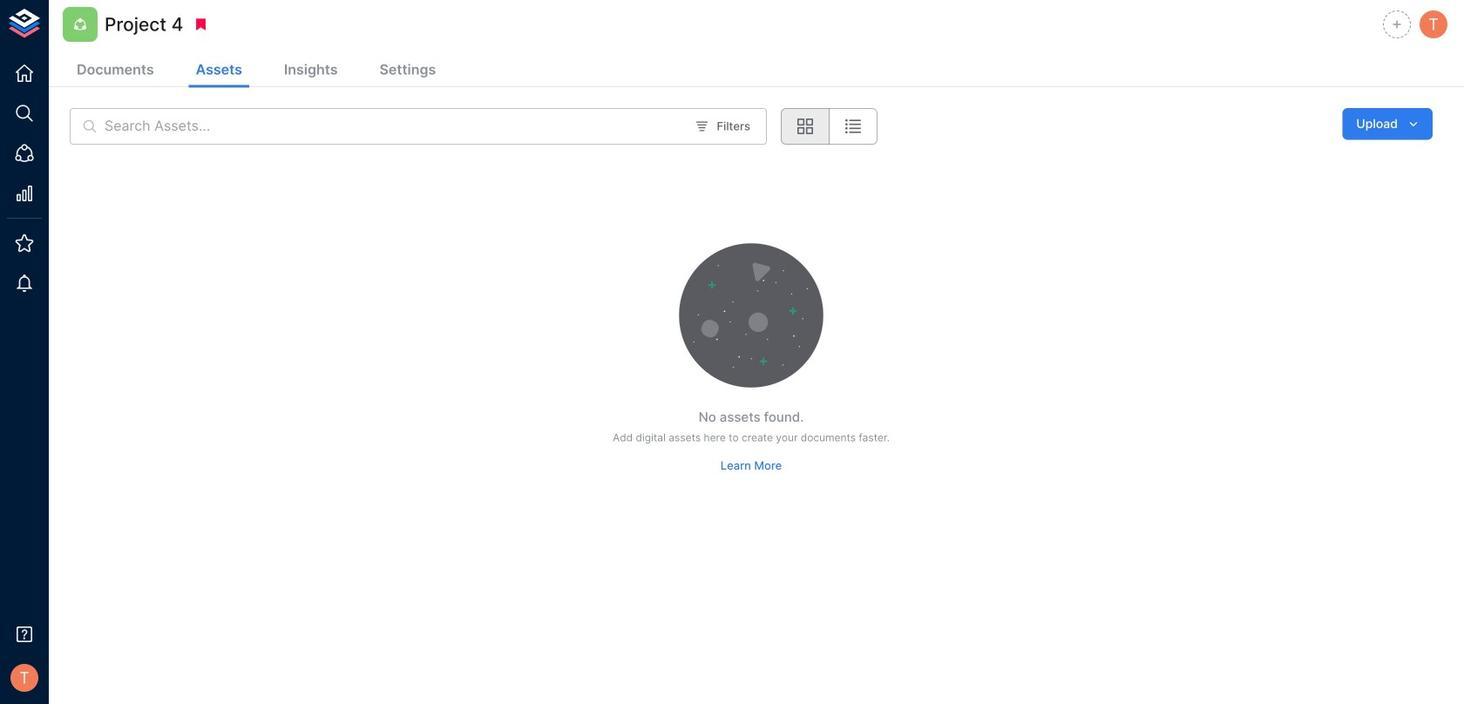 Task type: locate. For each thing, give the bounding box(es) containing it.
group
[[781, 108, 878, 145]]



Task type: describe. For each thing, give the bounding box(es) containing it.
Search Assets... text field
[[105, 108, 685, 145]]

remove bookmark image
[[193, 17, 209, 32]]



Task type: vqa. For each thing, say whether or not it's contained in the screenshot.
The Go Back ICON
no



